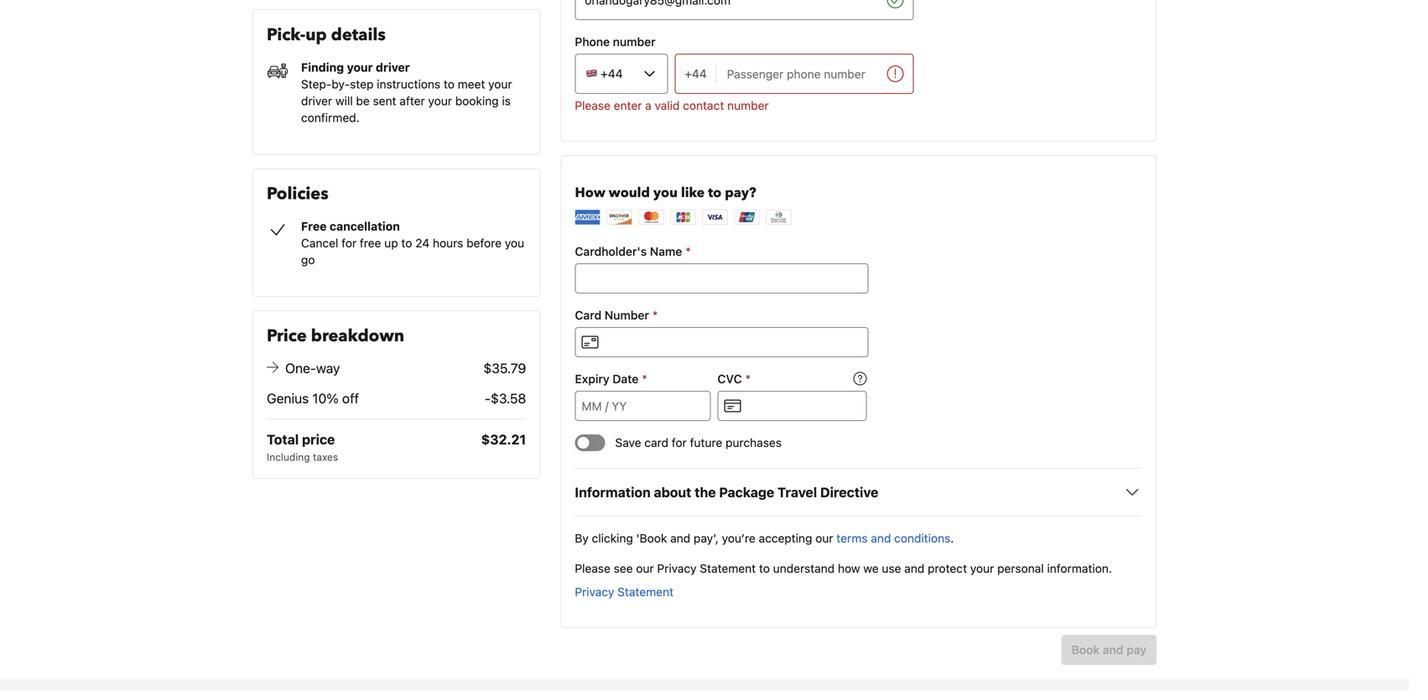 Task type: describe. For each thing, give the bounding box(es) containing it.
to inside free cancellation cancel for free up to 24 hours before you go
[[402, 236, 412, 250]]

terms
[[837, 532, 868, 546]]

including
[[267, 451, 310, 463]]

will
[[336, 94, 353, 108]]

$35.79
[[484, 360, 527, 376]]

information about the package travel directive
[[575, 485, 879, 501]]

please enter a valid contact number
[[575, 99, 769, 112]]

free
[[360, 236, 381, 250]]

a
[[646, 99, 652, 112]]

linked travel agreement information, click here to open element
[[575, 483, 1110, 503]]

your up 'is'
[[489, 77, 513, 91]]

package
[[720, 485, 775, 501]]

by
[[575, 532, 589, 546]]

and left the pay',
[[671, 532, 691, 546]]

details
[[331, 23, 386, 47]]

your right the protect
[[971, 562, 995, 576]]

and right terms
[[871, 532, 892, 546]]

clicking
[[592, 532, 634, 546]]

privacy statement
[[575, 585, 674, 599]]

is
[[502, 94, 511, 108]]

total price
[[267, 432, 335, 448]]

terms and conditions link
[[837, 532, 951, 546]]

meet
[[458, 77, 485, 91]]

one-way
[[285, 360, 340, 376]]

confirmed.
[[301, 111, 360, 125]]

information
[[575, 485, 651, 501]]

we
[[864, 562, 879, 576]]

+44
[[685, 67, 707, 81]]

hours
[[433, 236, 464, 250]]

and inside button
[[1104, 643, 1124, 657]]

way
[[316, 360, 340, 376]]

sent
[[373, 94, 397, 108]]

understand
[[774, 562, 835, 576]]

see
[[614, 562, 633, 576]]

0 horizontal spatial our
[[636, 562, 654, 576]]

price breakdown
[[267, 325, 405, 348]]

about
[[654, 485, 692, 501]]

protect
[[928, 562, 968, 576]]

cancel
[[301, 236, 339, 250]]

be
[[356, 94, 370, 108]]

step-
[[301, 77, 332, 91]]

pay',
[[694, 532, 719, 546]]

accepting
[[759, 532, 813, 546]]

1 vertical spatial privacy
[[575, 585, 615, 599]]

0 vertical spatial driver
[[376, 60, 410, 74]]

travel
[[778, 485, 818, 501]]

breakdown
[[311, 325, 405, 348]]

price
[[302, 432, 335, 448]]



Task type: vqa. For each thing, say whether or not it's contained in the screenshot.
Privacy & cookies link
no



Task type: locate. For each thing, give the bounding box(es) containing it.
0 horizontal spatial privacy
[[575, 585, 615, 599]]

10%
[[313, 391, 339, 406]]

information about the package travel directive button
[[575, 483, 1143, 503]]

valid
[[655, 99, 680, 112]]

0 horizontal spatial up
[[306, 23, 327, 47]]

0 horizontal spatial to
[[402, 236, 412, 250]]

1 horizontal spatial driver
[[376, 60, 410, 74]]

1 vertical spatial please
[[575, 562, 611, 576]]

your right after on the top of page
[[428, 94, 452, 108]]

cancellation
[[330, 219, 400, 233]]

0 vertical spatial statement
[[700, 562, 756, 576]]

instructions
[[377, 77, 441, 91]]

0 vertical spatial privacy
[[658, 562, 697, 576]]

1 horizontal spatial statement
[[700, 562, 756, 576]]

personal
[[998, 562, 1045, 576]]

and left pay
[[1104, 643, 1124, 657]]

you
[[505, 236, 525, 250]]

up up finding
[[306, 23, 327, 47]]

privacy
[[658, 562, 697, 576], [575, 585, 615, 599]]

statement down you're
[[700, 562, 756, 576]]

1 horizontal spatial privacy
[[658, 562, 697, 576]]

Phone number telephone field
[[717, 54, 881, 94]]

number
[[613, 35, 656, 49], [728, 99, 769, 112]]

1 vertical spatial driver
[[301, 94, 332, 108]]

$3.58
[[491, 391, 527, 406]]

enter
[[614, 99, 642, 112]]

our right see
[[636, 562, 654, 576]]

for
[[342, 236, 357, 250]]

2 vertical spatial to
[[759, 562, 770, 576]]

after
[[400, 94, 425, 108]]

please left see
[[575, 562, 611, 576]]

please left enter
[[575, 99, 611, 112]]

book and pay
[[1072, 643, 1147, 657]]

including taxes
[[267, 451, 338, 463]]

finding your driver step-by-step instructions to meet your driver will be sent after your booking is confirmed.
[[301, 60, 513, 125]]

directive
[[821, 485, 879, 501]]

pick-
[[267, 23, 306, 47]]

driver
[[376, 60, 410, 74], [301, 94, 332, 108]]

go
[[301, 253, 315, 267]]

1 horizontal spatial up
[[385, 236, 398, 250]]

your up step
[[347, 60, 373, 74]]

number right phone
[[613, 35, 656, 49]]

by-
[[332, 77, 350, 91]]

and right use at the right of page
[[905, 562, 925, 576]]

finding
[[301, 60, 344, 74]]

your
[[347, 60, 373, 74], [489, 77, 513, 91], [428, 94, 452, 108], [971, 562, 995, 576]]

taxes
[[313, 451, 338, 463]]

off
[[342, 391, 359, 406]]

please see our privacy statement to understand how we use and protect your personal information.
[[575, 562, 1113, 576]]

2 please from the top
[[575, 562, 611, 576]]

1 vertical spatial up
[[385, 236, 398, 250]]

genius 10% off
[[267, 391, 359, 406]]

pick-up details
[[267, 23, 386, 47]]

up inside free cancellation cancel for free up to 24 hours before you go
[[385, 236, 398, 250]]

free
[[301, 219, 327, 233]]

one-
[[285, 360, 316, 376]]

up right the free
[[385, 236, 398, 250]]

number right contact at the top
[[728, 99, 769, 112]]

pay
[[1127, 643, 1147, 657]]

step
[[350, 77, 374, 91]]

1 horizontal spatial number
[[728, 99, 769, 112]]

1 vertical spatial our
[[636, 562, 654, 576]]

1 vertical spatial to
[[402, 236, 412, 250]]

2 horizontal spatial to
[[759, 562, 770, 576]]

how
[[838, 562, 861, 576]]

by clicking 'book and pay', you're accepting our terms and conditions .
[[575, 532, 954, 546]]

policies
[[267, 182, 329, 206]]

$32.21
[[481, 432, 527, 448]]

phone
[[575, 35, 610, 49]]

0 vertical spatial number
[[613, 35, 656, 49]]

0 vertical spatial to
[[444, 77, 455, 91]]

driver down step-
[[301, 94, 332, 108]]

privacy down 'book
[[658, 562, 697, 576]]

book and pay button
[[1062, 635, 1157, 666]]

statement
[[700, 562, 756, 576], [618, 585, 674, 599]]

information.
[[1048, 562, 1113, 576]]

conditions
[[895, 532, 951, 546]]

-$3.58
[[485, 391, 527, 406]]

to
[[444, 77, 455, 91], [402, 236, 412, 250], [759, 562, 770, 576]]

please for please enter a valid contact number
[[575, 99, 611, 112]]

contact
[[683, 99, 725, 112]]

0 horizontal spatial number
[[613, 35, 656, 49]]

please for please see our privacy statement to understand how we use and protect your personal information.
[[575, 562, 611, 576]]

free cancellation cancel for free up to 24 hours before you go
[[301, 219, 525, 267]]

1 horizontal spatial our
[[816, 532, 834, 546]]

0 vertical spatial please
[[575, 99, 611, 112]]

1 please from the top
[[575, 99, 611, 112]]

0 horizontal spatial driver
[[301, 94, 332, 108]]

Email address email field
[[575, 0, 881, 20]]

1 vertical spatial number
[[728, 99, 769, 112]]

please
[[575, 99, 611, 112], [575, 562, 611, 576]]

statement down see
[[618, 585, 674, 599]]

to inside finding your driver step-by-step instructions to meet your driver will be sent after your booking is confirmed.
[[444, 77, 455, 91]]

total
[[267, 432, 299, 448]]

'book
[[637, 532, 668, 546]]

privacy statement link
[[575, 584, 1143, 601]]

before
[[467, 236, 502, 250]]

0 vertical spatial our
[[816, 532, 834, 546]]

-
[[485, 391, 491, 406]]

1 horizontal spatial to
[[444, 77, 455, 91]]

to left 24 on the left top of the page
[[402, 236, 412, 250]]

use
[[882, 562, 902, 576]]

0 vertical spatial up
[[306, 23, 327, 47]]

24
[[416, 236, 430, 250]]

booking
[[456, 94, 499, 108]]

our left terms
[[816, 532, 834, 546]]

privacy down see
[[575, 585, 615, 599]]

book
[[1072, 643, 1100, 657]]

and
[[671, 532, 691, 546], [871, 532, 892, 546], [905, 562, 925, 576], [1104, 643, 1124, 657]]

the
[[695, 485, 716, 501]]

our
[[816, 532, 834, 546], [636, 562, 654, 576]]

price
[[267, 325, 307, 348]]

driver up instructions
[[376, 60, 410, 74]]

.
[[951, 532, 954, 546]]

1 vertical spatial statement
[[618, 585, 674, 599]]

genius
[[267, 391, 309, 406]]

phone number
[[575, 35, 656, 49]]

to left meet
[[444, 77, 455, 91]]

0 horizontal spatial statement
[[618, 585, 674, 599]]

up
[[306, 23, 327, 47], [385, 236, 398, 250]]

you're
[[722, 532, 756, 546]]

to down by clicking 'book and pay', you're accepting our terms and conditions .
[[759, 562, 770, 576]]



